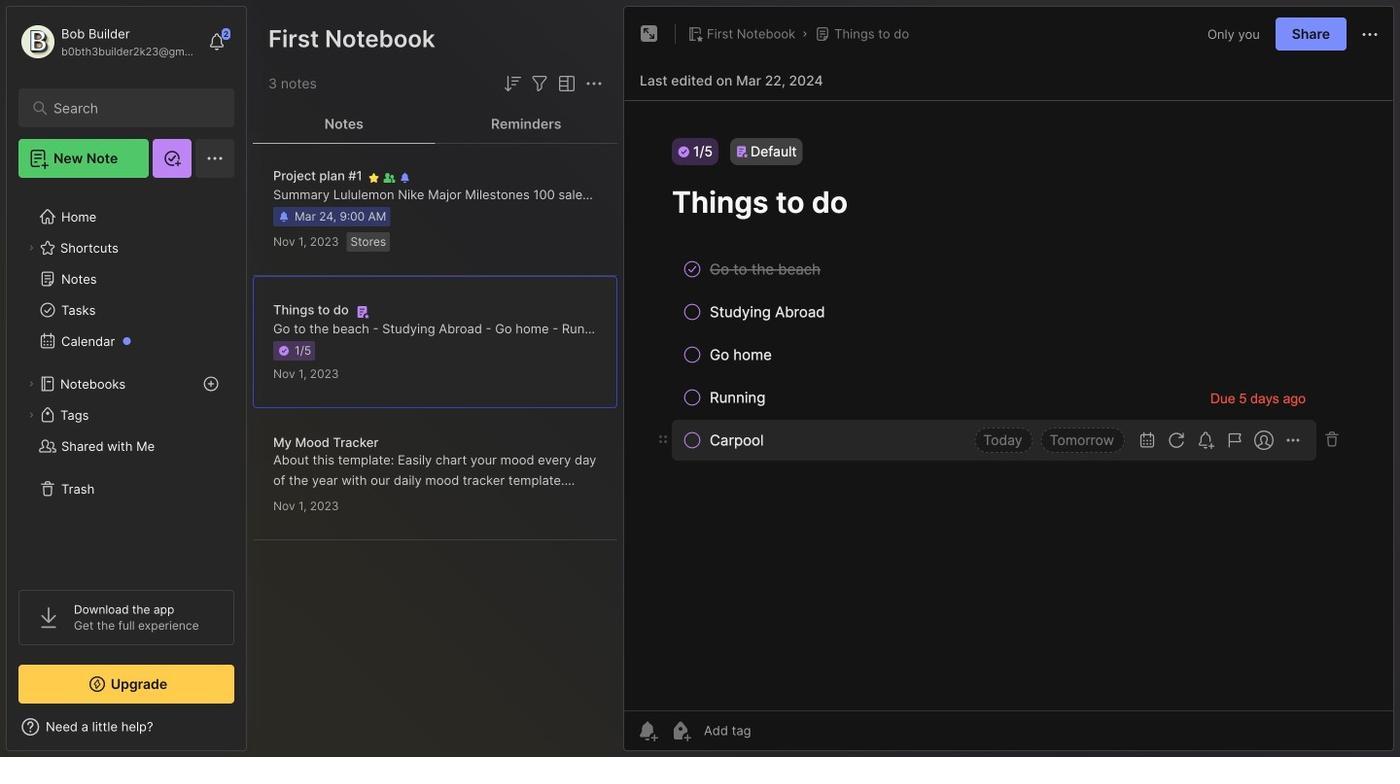 Task type: describe. For each thing, give the bounding box(es) containing it.
expand note image
[[638, 22, 661, 46]]

WHAT'S NEW field
[[7, 712, 246, 743]]

0 vertical spatial more actions field
[[1359, 22, 1382, 46]]

main element
[[0, 0, 253, 758]]

View options field
[[552, 72, 579, 95]]

add a reminder image
[[636, 720, 660, 743]]

tree inside main element
[[7, 190, 246, 573]]

expand notebooks image
[[25, 378, 37, 390]]

Search text field
[[54, 99, 209, 118]]

Account field
[[18, 22, 198, 61]]



Task type: locate. For each thing, give the bounding box(es) containing it.
0 horizontal spatial more actions field
[[583, 72, 606, 95]]

tree
[[7, 190, 246, 573]]

Add tag field
[[702, 723, 848, 740]]

add filters image
[[528, 72, 552, 95]]

Sort options field
[[501, 72, 524, 95]]

note window element
[[624, 6, 1395, 757]]

tab list
[[253, 105, 618, 144]]

1 horizontal spatial more actions field
[[1359, 22, 1382, 46]]

more actions image
[[1359, 23, 1382, 46]]

add tag image
[[669, 720, 693, 743]]

More actions field
[[1359, 22, 1382, 46], [583, 72, 606, 95]]

more actions image
[[583, 72, 606, 95]]

Add filters field
[[528, 72, 552, 95]]

1 vertical spatial more actions field
[[583, 72, 606, 95]]

click to collapse image
[[246, 722, 260, 745]]

expand tags image
[[25, 410, 37, 421]]

Note Editor text field
[[624, 100, 1394, 711]]

None search field
[[54, 96, 209, 120]]

none search field inside main element
[[54, 96, 209, 120]]



Task type: vqa. For each thing, say whether or not it's contained in the screenshot.
tab list
yes



